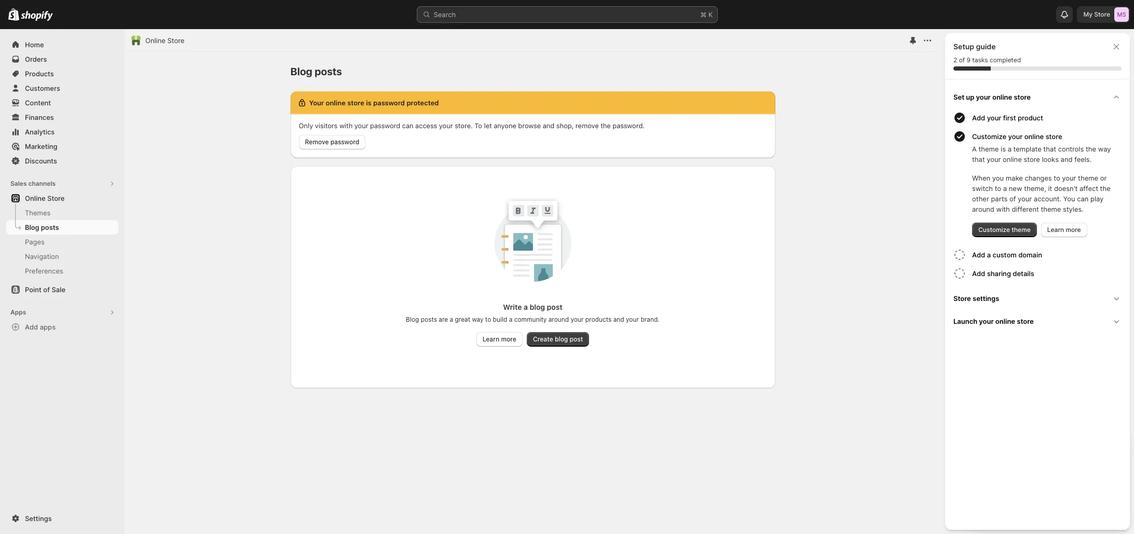 Task type: locate. For each thing, give the bounding box(es) containing it.
0 vertical spatial the
[[1086, 145, 1096, 153]]

online store link right the online store icon
[[145, 35, 184, 46]]

2 of 9 tasks completed
[[953, 56, 1021, 64]]

k
[[708, 10, 713, 19]]

1 vertical spatial customize
[[978, 226, 1010, 234]]

products
[[25, 70, 54, 78]]

it
[[1048, 184, 1052, 193]]

content
[[25, 99, 51, 107]]

add your first product button
[[972, 108, 1126, 127]]

affect
[[1080, 184, 1098, 193]]

add
[[972, 114, 985, 122], [972, 251, 985, 259], [972, 269, 985, 278], [25, 323, 38, 331]]

that up the looks
[[1043, 145, 1056, 153]]

add right mark add sharing details as done 'icon'
[[972, 269, 985, 278]]

store down the add your first product button
[[1046, 132, 1062, 141]]

your inside a theme is a template that controls the way that your online store looks and feels.
[[987, 155, 1001, 163]]

online store link
[[145, 35, 184, 46], [6, 191, 118, 206]]

your down is
[[987, 155, 1001, 163]]

customize your online store element
[[951, 144, 1126, 237]]

online up template
[[1024, 132, 1044, 141]]

you
[[1063, 195, 1075, 203]]

0 horizontal spatial shopify image
[[8, 8, 19, 21]]

1 horizontal spatial shopify image
[[21, 11, 53, 21]]

with
[[996, 205, 1010, 213]]

your up template
[[1008, 132, 1023, 141]]

of right 2
[[959, 56, 965, 64]]

theme right a
[[979, 145, 999, 153]]

customize up is
[[972, 132, 1006, 141]]

template
[[1013, 145, 1042, 153]]

2 horizontal spatial of
[[1009, 195, 1016, 203]]

2 horizontal spatial a
[[1008, 145, 1012, 153]]

add for add apps
[[25, 323, 38, 331]]

is
[[1001, 145, 1006, 153]]

online store inside online store link
[[25, 194, 65, 202]]

a left new
[[1003, 184, 1007, 193]]

you
[[992, 174, 1004, 182]]

1 horizontal spatial the
[[1100, 184, 1111, 193]]

learn more
[[1047, 226, 1081, 234]]

your up doesn't in the top of the page
[[1062, 174, 1076, 182]]

0 vertical spatial to
[[1054, 174, 1060, 182]]

play
[[1090, 195, 1104, 203]]

set up your online store button
[[949, 86, 1126, 108]]

your left first
[[987, 114, 1001, 122]]

your right up
[[976, 93, 991, 101]]

online inside a theme is a template that controls the way that your online store looks and feels.
[[1003, 155, 1022, 163]]

online store link down channels
[[6, 191, 118, 206]]

customize
[[972, 132, 1006, 141], [978, 226, 1010, 234]]

0 vertical spatial of
[[959, 56, 965, 64]]

⌘
[[700, 10, 707, 19]]

1 horizontal spatial that
[[1043, 145, 1056, 153]]

add down up
[[972, 114, 985, 122]]

1 vertical spatial online store link
[[6, 191, 118, 206]]

online
[[145, 36, 165, 45], [25, 194, 45, 202]]

add right mark add a custom domain as done icon
[[972, 251, 985, 259]]

of left sale
[[43, 285, 50, 294]]

your inside the set up your online store button
[[976, 93, 991, 101]]

first
[[1003, 114, 1016, 122]]

1 horizontal spatial to
[[1054, 174, 1060, 182]]

set up your online store
[[953, 93, 1031, 101]]

doesn't
[[1054, 184, 1078, 193]]

that down a
[[972, 155, 985, 163]]

marketing
[[25, 142, 57, 151]]

store
[[1094, 10, 1110, 18], [167, 36, 184, 45], [47, 194, 65, 202], [953, 294, 971, 303]]

customize inside customize your online store button
[[972, 132, 1006, 141]]

add left apps
[[25, 323, 38, 331]]

online store down channels
[[25, 194, 65, 202]]

1 vertical spatial that
[[972, 155, 985, 163]]

your right launch at bottom right
[[979, 317, 994, 325]]

1 horizontal spatial of
[[959, 56, 965, 64]]

online store
[[145, 36, 184, 45], [25, 194, 65, 202]]

customize inside customize theme "link"
[[978, 226, 1010, 234]]

shopify image
[[8, 8, 19, 21], [21, 11, 53, 21]]

1 vertical spatial the
[[1100, 184, 1111, 193]]

account.
[[1034, 195, 1061, 203]]

a theme is a template that controls the way that your online store looks and feels.
[[972, 145, 1111, 163]]

online up add your first product
[[992, 93, 1012, 101]]

2 vertical spatial a
[[987, 251, 991, 259]]

setup guide dialog
[[945, 33, 1130, 530]]

add for add your first product
[[972, 114, 985, 122]]

a right is
[[1008, 145, 1012, 153]]

add apps button
[[6, 320, 118, 334]]

a inside a theme is a template that controls the way that your online store looks and feels.
[[1008, 145, 1012, 153]]

1 vertical spatial to
[[995, 184, 1001, 193]]

a left 'custom'
[[987, 251, 991, 259]]

online up themes
[[25, 194, 45, 202]]

store up launch at bottom right
[[953, 294, 971, 303]]

around
[[972, 205, 994, 213]]

store
[[1014, 93, 1031, 101], [1046, 132, 1062, 141], [1024, 155, 1040, 163], [1017, 317, 1034, 325]]

0 horizontal spatial of
[[43, 285, 50, 294]]

store down template
[[1024, 155, 1040, 163]]

add inside 'button'
[[972, 269, 985, 278]]

guide
[[976, 42, 996, 51]]

styles.
[[1063, 205, 1084, 213]]

domain
[[1018, 251, 1042, 259]]

add inside "button"
[[972, 251, 985, 259]]

sale
[[52, 285, 65, 294]]

customize down the with
[[978, 226, 1010, 234]]

of inside button
[[43, 285, 50, 294]]

online store right the online store icon
[[145, 36, 184, 45]]

the up feels.
[[1086, 145, 1096, 153]]

to down you
[[995, 184, 1001, 193]]

customize for customize your online store
[[972, 132, 1006, 141]]

a
[[1008, 145, 1012, 153], [1003, 184, 1007, 193], [987, 251, 991, 259]]

add a custom domain button
[[972, 246, 1126, 264]]

point of sale
[[25, 285, 65, 294]]

of for sale
[[43, 285, 50, 294]]

completed
[[990, 56, 1021, 64]]

0 vertical spatial online store
[[145, 36, 184, 45]]

sharing
[[987, 269, 1011, 278]]

mark add sharing details as done image
[[953, 267, 966, 280]]

the down 'or'
[[1100, 184, 1111, 193]]

to up doesn't in the top of the page
[[1054, 174, 1060, 182]]

of down new
[[1009, 195, 1016, 203]]

1 vertical spatial of
[[1009, 195, 1016, 203]]

2 vertical spatial of
[[43, 285, 50, 294]]

online down is
[[1003, 155, 1022, 163]]

⌘ k
[[700, 10, 713, 19]]

0 horizontal spatial online store
[[25, 194, 65, 202]]

online right the online store icon
[[145, 36, 165, 45]]

when you make changes to your theme or switch to a new theme, it doesn't affect the other parts of your account. you can play around with different theme styles.
[[972, 174, 1111, 213]]

sales
[[10, 180, 27, 187]]

0 horizontal spatial a
[[987, 251, 991, 259]]

setup
[[953, 42, 974, 51]]

0 vertical spatial a
[[1008, 145, 1012, 153]]

online store image
[[131, 35, 141, 46]]

a
[[972, 145, 977, 153]]

0 vertical spatial that
[[1043, 145, 1056, 153]]

1 vertical spatial online
[[25, 194, 45, 202]]

navigation link
[[6, 249, 118, 264]]

blog posts
[[25, 223, 59, 231]]

store inside a theme is a template that controls the way that your online store looks and feels.
[[1024, 155, 1040, 163]]

custom
[[993, 251, 1017, 259]]

1 horizontal spatial online
[[145, 36, 165, 45]]

1 horizontal spatial online store link
[[145, 35, 184, 46]]

theme,
[[1024, 184, 1046, 193]]

looks
[[1042, 155, 1059, 163]]

the
[[1086, 145, 1096, 153], [1100, 184, 1111, 193]]

0 horizontal spatial online
[[25, 194, 45, 202]]

themes link
[[6, 206, 118, 220]]

online
[[992, 93, 1012, 101], [1024, 132, 1044, 141], [1003, 155, 1022, 163], [995, 317, 1015, 325]]

theme down different
[[1012, 226, 1031, 234]]

changes
[[1025, 174, 1052, 182]]

1 vertical spatial online store
[[25, 194, 65, 202]]

customize your online store button
[[972, 127, 1126, 144]]

0 horizontal spatial that
[[972, 155, 985, 163]]

tasks
[[972, 56, 988, 64]]

1 vertical spatial a
[[1003, 184, 1007, 193]]

up
[[966, 93, 974, 101]]

preferences link
[[6, 264, 118, 278]]

store right the online store icon
[[167, 36, 184, 45]]

navigation
[[25, 252, 59, 261]]

1 horizontal spatial a
[[1003, 184, 1007, 193]]

online down settings
[[995, 317, 1015, 325]]

0 horizontal spatial the
[[1086, 145, 1096, 153]]

0 vertical spatial customize
[[972, 132, 1006, 141]]

blog
[[25, 223, 39, 231]]

marketing link
[[6, 139, 118, 154]]



Task type: describe. For each thing, give the bounding box(es) containing it.
your up different
[[1018, 195, 1032, 203]]

customers link
[[6, 81, 118, 96]]

store inside button
[[953, 294, 971, 303]]

orders
[[25, 55, 47, 63]]

learn
[[1047, 226, 1064, 234]]

set
[[953, 93, 964, 101]]

setup guide
[[953, 42, 996, 51]]

apps
[[40, 323, 56, 331]]

customize your online store
[[972, 132, 1062, 141]]

blog posts link
[[6, 220, 118, 235]]

2
[[953, 56, 957, 64]]

add apps
[[25, 323, 56, 331]]

or
[[1100, 174, 1107, 182]]

9
[[967, 56, 971, 64]]

make
[[1006, 174, 1023, 182]]

store right my
[[1094, 10, 1110, 18]]

settings
[[973, 294, 999, 303]]

1 horizontal spatial online store
[[145, 36, 184, 45]]

details
[[1013, 269, 1034, 278]]

the inside a theme is a template that controls the way that your online store looks and feels.
[[1086, 145, 1096, 153]]

0 vertical spatial online
[[145, 36, 165, 45]]

mark add a custom domain as done image
[[953, 249, 966, 261]]

home
[[25, 40, 44, 49]]

add for add a custom domain
[[972, 251, 985, 259]]

customize theme link
[[972, 223, 1037, 237]]

channels
[[28, 180, 56, 187]]

and
[[1061, 155, 1073, 163]]

orders link
[[6, 52, 118, 66]]

pages link
[[6, 235, 118, 249]]

content link
[[6, 96, 118, 110]]

point of sale link
[[6, 282, 118, 297]]

products link
[[6, 66, 118, 81]]

theme down account.
[[1041, 205, 1061, 213]]

when
[[972, 174, 990, 182]]

settings link
[[6, 511, 118, 526]]

customize for customize theme
[[978, 226, 1010, 234]]

store up product
[[1014, 93, 1031, 101]]

apps
[[10, 308, 26, 316]]

add for add sharing details
[[972, 269, 985, 278]]

of for 9
[[959, 56, 965, 64]]

add your first product
[[972, 114, 1043, 122]]

posts
[[41, 223, 59, 231]]

store inside button
[[1046, 132, 1062, 141]]

point
[[25, 285, 41, 294]]

store down sales channels button
[[47, 194, 65, 202]]

store settings button
[[949, 287, 1126, 310]]

settings
[[25, 514, 52, 523]]

different
[[1012, 205, 1039, 213]]

launch your online store button
[[949, 310, 1126, 333]]

analytics
[[25, 128, 55, 136]]

point of sale button
[[0, 282, 125, 297]]

discounts
[[25, 157, 57, 165]]

customize theme
[[978, 226, 1031, 234]]

learn more link
[[1041, 223, 1087, 237]]

sales channels button
[[6, 176, 118, 191]]

themes
[[25, 209, 50, 217]]

theme inside a theme is a template that controls the way that your online store looks and feels.
[[979, 145, 999, 153]]

switch
[[972, 184, 993, 193]]

0 vertical spatial online store link
[[145, 35, 184, 46]]

pages
[[25, 238, 45, 246]]

add sharing details button
[[972, 264, 1126, 283]]

analytics link
[[6, 125, 118, 139]]

home link
[[6, 37, 118, 52]]

your inside the add your first product button
[[987, 114, 1001, 122]]

feels.
[[1075, 155, 1092, 163]]

can
[[1077, 195, 1089, 203]]

my
[[1083, 10, 1093, 18]]

store settings
[[953, 294, 999, 303]]

0 horizontal spatial to
[[995, 184, 1001, 193]]

store down store settings button
[[1017, 317, 1034, 325]]

of inside when you make changes to your theme or switch to a new theme, it doesn't affect the other parts of your account. you can play around with different theme styles.
[[1009, 195, 1016, 203]]

a inside when you make changes to your theme or switch to a new theme, it doesn't affect the other parts of your account. you can play around with different theme styles.
[[1003, 184, 1007, 193]]

a inside add a custom domain "button"
[[987, 251, 991, 259]]

finances
[[25, 113, 54, 121]]

way
[[1098, 145, 1111, 153]]

new
[[1009, 184, 1022, 193]]

launch your online store
[[953, 317, 1034, 325]]

the inside when you make changes to your theme or switch to a new theme, it doesn't affect the other parts of your account. you can play around with different theme styles.
[[1100, 184, 1111, 193]]

0 horizontal spatial online store link
[[6, 191, 118, 206]]

customers
[[25, 84, 60, 92]]

your inside launch your online store button
[[979, 317, 994, 325]]

search
[[434, 10, 456, 19]]

parts
[[991, 195, 1008, 203]]

product
[[1018, 114, 1043, 122]]

your inside customize your online store button
[[1008, 132, 1023, 141]]

add a custom domain
[[972, 251, 1042, 259]]

launch
[[953, 317, 977, 325]]

my store image
[[1114, 7, 1129, 22]]

finances link
[[6, 110, 118, 125]]

other
[[972, 195, 989, 203]]

online inside button
[[1024, 132, 1044, 141]]

more
[[1066, 226, 1081, 234]]

theme inside "link"
[[1012, 226, 1031, 234]]

my store
[[1083, 10, 1110, 18]]

theme up affect
[[1078, 174, 1098, 182]]



Task type: vqa. For each thing, say whether or not it's contained in the screenshot.
the theme inside A theme is a template that controls the way that your online store looks and feels.
yes



